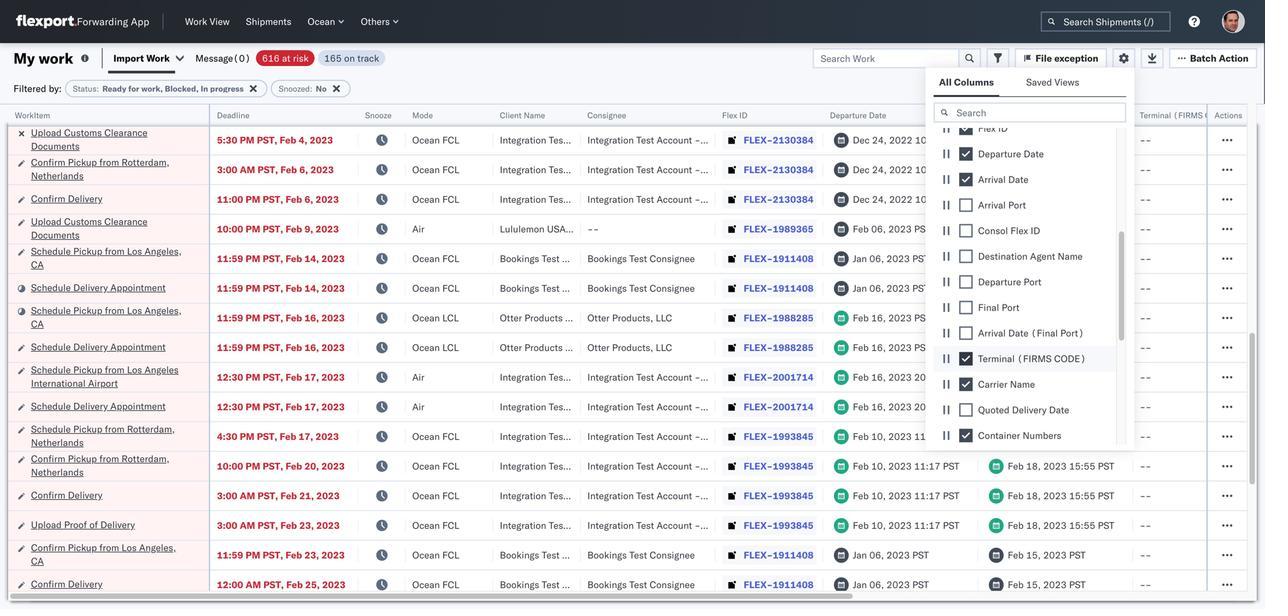 Task type: vqa. For each thing, say whether or not it's contained in the screenshot.


Task type: describe. For each thing, give the bounding box(es) containing it.
1 ocean lcl from the top
[[413, 312, 459, 324]]

19,
[[872, 104, 886, 116]]

1 digital from the top
[[741, 371, 769, 383]]

numbers
[[1023, 430, 1062, 442]]

2 14, from the top
[[305, 282, 319, 294]]

5 flex- from the top
[[744, 223, 773, 235]]

1 14, from the top
[[305, 253, 319, 265]]

2 lcl from the top
[[443, 342, 459, 354]]

import work
[[113, 52, 170, 64]]

schedule pickup from rotterdam, netherlands
[[31, 423, 175, 449]]

feb 15, 2023 pst for schedule pickup from los angeles, ca
[[1008, 253, 1086, 265]]

11 fcl from the top
[[443, 549, 460, 561]]

1 lcl from the top
[[443, 312, 459, 324]]

1911408 for confirm delivery
[[773, 579, 814, 591]]

batch
[[1191, 52, 1217, 64]]

schedule pickup from los angeles, ca for 11:59 pm pst, feb 14, 2023
[[31, 245, 182, 271]]

confirm pickup from los angeles, ca link
[[31, 541, 191, 568]]

work view link
[[180, 13, 235, 30]]

lagerfeld for 4:30 pm pst, feb 17, 2023
[[723, 431, 763, 443]]

2 11:59 pm pst, feb 16, 2023 from the top
[[217, 342, 345, 354]]

5 11:59 from the top
[[217, 549, 243, 561]]

pickup for 12:30 pm pst, feb 17, 2023
[[73, 364, 102, 376]]

2 integration from the top
[[588, 134, 634, 146]]

confirm for 3:00 am pst, feb 6, 2023
[[31, 156, 65, 168]]

3:00 am pst, feb 21, 2023
[[217, 490, 340, 502]]

flex inside button
[[723, 110, 738, 120]]

3 confirm from the top
[[31, 193, 65, 205]]

12:00
[[217, 579, 243, 591]]

carrier name
[[979, 378, 1036, 390]]

actions
[[1215, 110, 1243, 120]]

views
[[1055, 76, 1080, 88]]

international
[[31, 377, 86, 389]]

2 1988285 from the top
[[773, 342, 814, 354]]

3 integration from the top
[[588, 164, 634, 176]]

2 ocean fcl from the top
[[413, 134, 460, 146]]

upload proof of delivery
[[31, 519, 135, 531]]

snoozed : no
[[279, 84, 327, 94]]

test
[[587, 223, 609, 235]]

7 ocean fcl from the top
[[413, 431, 460, 443]]

2 jan 06, 2023 pst from the top
[[853, 282, 930, 294]]

: for snoozed
[[310, 84, 313, 94]]

0 horizontal spatial work
[[146, 52, 170, 64]]

1 11:59 pm pst, feb 16, 2023 from the top
[[217, 312, 345, 324]]

Search Work text field
[[813, 48, 960, 68]]

24, for 11:00 pm pst, feb 6, 2023
[[873, 193, 887, 205]]

1 flex-1988285 from the top
[[744, 312, 814, 324]]

1 feb 16, 2023 20:00 pst from the top
[[853, 371, 960, 383]]

rotterdam, for 3:00 am pst, feb 6, 2023
[[122, 156, 170, 168]]

(0)
[[233, 52, 251, 64]]

6, for 3:00 am pst, feb 6, 2023
[[300, 164, 308, 176]]

(firms inside terminal (firms code) button
[[1174, 110, 1204, 120]]

filtered by:
[[13, 83, 62, 94]]

06, for schedule pickup from los angeles, ca
[[870, 253, 885, 265]]

arrival date (final port)
[[979, 327, 1085, 339]]

status
[[73, 84, 97, 94]]

2 12:30 pm pst, feb 17, 2023 from the top
[[217, 401, 345, 413]]

saved
[[1027, 76, 1053, 88]]

in
[[201, 84, 208, 94]]

1 flex- from the top
[[744, 104, 773, 116]]

20:30
[[1068, 104, 1094, 116]]

(final
[[1032, 327, 1059, 339]]

delivery down 'upload customs clearance documents' button
[[73, 282, 108, 294]]

5:30 am pst, feb 3, 2023
[[217, 104, 334, 116]]

10:00 for 3:00 am pst, feb 6, 2023
[[916, 164, 942, 176]]

columns
[[955, 76, 995, 88]]

0 horizontal spatial (firms
[[1018, 353, 1052, 365]]

1 integration from the top
[[588, 104, 634, 116]]

integration test account - karl lagerfeld for 5:30 pm pst, feb 4, 2023
[[588, 134, 763, 146]]

confirm pickup from rotterdam, netherlands button for 3:00 am pst, feb 6, 2023
[[31, 156, 191, 184]]

forwarding app
[[77, 15, 149, 28]]

flex id inside button
[[723, 110, 748, 120]]

4:30
[[217, 431, 238, 443]]

dec 24, 2022 10:00 pst for 3:00 am pst, feb 6, 2023
[[853, 164, 961, 176]]

schedule pickup from los angeles, ca link for 11:59 pm pst, feb 14, 2023
[[31, 245, 191, 272]]

21,
[[300, 490, 314, 502]]

saved views
[[1027, 76, 1080, 88]]

shipments link
[[241, 13, 297, 30]]

confirm for 5:30 am pst, feb 3, 2023
[[31, 104, 65, 116]]

1 products from the top
[[525, 312, 563, 324]]

departure date button
[[824, 107, 965, 121]]

24, for 5:30 pm pst, feb 4, 2023
[[873, 134, 887, 146]]

schedule pickup from los angeles, ca button for 11:59 pm pst, feb 14, 2023
[[31, 245, 191, 273]]

3 air from the top
[[413, 401, 425, 413]]

schedule delivery appointment for 12:30 pm pst, feb 17, 2023
[[31, 400, 166, 412]]

port)
[[1061, 327, 1085, 339]]

1 vertical spatial departure date
[[979, 148, 1045, 160]]

2 confirm delivery button from the top
[[31, 192, 103, 207]]

delivery inside button
[[100, 519, 135, 531]]

resize handle column header for mode button
[[477, 104, 493, 609]]

1 confirm delivery button from the top
[[31, 103, 103, 118]]

upload for 'upload customs clearance documents' button
[[31, 216, 62, 228]]

1 12:30 pm pst, feb 17, 2023 from the top
[[217, 371, 345, 383]]

2 flex- from the top
[[744, 134, 773, 146]]

1 vertical spatial arrival date
[[979, 174, 1029, 185]]

batch action button
[[1170, 48, 1258, 68]]

9 fcl from the top
[[443, 490, 460, 502]]

3 confirm delivery button from the top
[[31, 489, 103, 504]]

2 11:59 pm pst, feb 14, 2023 from the top
[[217, 282, 345, 294]]

final port
[[979, 302, 1020, 313]]

4,
[[299, 134, 308, 146]]

10, for 10:00 pm pst, feb 20, 2023
[[872, 460, 886, 472]]

1 2001714 from the top
[[773, 371, 814, 383]]

schedule pickup from los angeles, ca link for 11:59 pm pst, feb 16, 2023
[[31, 304, 191, 331]]

ready
[[102, 84, 126, 94]]

2 fcl from the top
[[443, 134, 460, 146]]

2 feb 16, 2023 20:00 pst from the top
[[853, 401, 960, 413]]

netherlands for 4:30 pm pst, feb 17, 2023
[[31, 437, 84, 449]]

lululemon usa inc. test
[[500, 223, 609, 235]]

1 11:59 pm pst, feb 14, 2023 from the top
[[217, 253, 345, 265]]

flex-2130384 for 5:30 pm pst, feb 4, 2023
[[744, 134, 814, 146]]

my
[[13, 49, 35, 67]]

jan 06, 2023 pst for schedule pickup from los angeles, ca
[[853, 253, 930, 265]]

confirm pickup from rotterdam, netherlands button for 10:00 pm pst, feb 20, 2023
[[31, 452, 191, 481]]

jan 24, 2023 20:30 pst
[[1008, 104, 1113, 116]]

departure inside button
[[830, 110, 867, 120]]

5:30 for 5:30 am pst, feb 3, 2023
[[217, 104, 238, 116]]

arrival up arrival port
[[979, 174, 1006, 185]]

3:00 for 3:00 am pst, feb 23, 2023
[[217, 520, 238, 532]]

feb 15, 2023 pst for confirm pickup from los angeles, ca
[[1008, 549, 1086, 561]]

1 vertical spatial id
[[999, 122, 1008, 134]]

file
[[1036, 52, 1053, 64]]

inc.
[[569, 223, 585, 235]]

1 18, from the top
[[1027, 371, 1042, 383]]

2 horizontal spatial name
[[1058, 250, 1083, 262]]

confirm pickup from rotterdam, netherlands for 10:00 pm pst, feb 20, 2023
[[31, 453, 170, 478]]

10 integration from the top
[[588, 520, 634, 532]]

schedule pickup from los angeles international airport link
[[31, 363, 191, 390]]

confirm pickup from los angeles, ca
[[31, 542, 176, 567]]

25,
[[305, 579, 320, 591]]

deadline
[[217, 110, 250, 120]]

confirm delivery for 4th confirm delivery link from the bottom of the page
[[31, 104, 103, 116]]

8 integration from the top
[[588, 460, 634, 472]]

quoted delivery date
[[979, 404, 1070, 416]]

1 otter products, llc from the top
[[588, 312, 673, 324]]

2 15, from the top
[[1027, 282, 1042, 294]]

saved views button
[[1022, 70, 1088, 96]]

17:30 for 11:00 pm pst, feb 6, 2023
[[1068, 193, 1094, 205]]

15:55 for 4:30 pm pst, feb 17, 2023
[[1070, 431, 1096, 443]]

feb 10, 2023 11:17 pst for 3:00 am pst, feb 21, 2023
[[853, 490, 960, 502]]

action
[[1220, 52, 1249, 64]]

pickup for 10:00 pm pst, feb 20, 2023
[[68, 453, 97, 465]]

2 20:00 from the top
[[915, 401, 941, 413]]

08,
[[1027, 223, 1042, 235]]

code) inside button
[[1206, 110, 1233, 120]]

17 flex- from the top
[[744, 579, 773, 591]]

1 vertical spatial code)
[[1055, 353, 1087, 365]]

12 ocean fcl from the top
[[413, 579, 460, 591]]

6, for 11:00 pm pst, feb 6, 2023
[[305, 193, 313, 205]]

integration test account - karl lagerfeld for 5:30 am pst, feb 3, 2023
[[588, 104, 763, 116]]

confirm pickup from los angeles, ca button
[[31, 541, 191, 570]]

pickup for 11:59 pm pst, feb 14, 2023
[[73, 245, 102, 257]]

8 flex- from the top
[[744, 312, 773, 324]]

arrival port
[[979, 199, 1027, 211]]

pickup for 11:59 pm pst, feb 23, 2023
[[68, 542, 97, 554]]

31, for 11:00 pm pst, feb 6, 2023
[[1025, 193, 1040, 205]]

0 horizontal spatial 11:00
[[217, 193, 243, 205]]

port for arrival port
[[1009, 199, 1027, 211]]

resize handle column header for deadline "button"
[[342, 104, 359, 609]]

10:00 pm pst, feb 9, 2023
[[217, 223, 339, 235]]

3:00 am pst, feb 23, 2023
[[217, 520, 340, 532]]

airport
[[88, 377, 118, 389]]

12 fcl from the top
[[443, 579, 460, 591]]

11:59 pm pst, feb 23, 2023
[[217, 549, 345, 561]]

5 ocean fcl from the top
[[413, 253, 460, 265]]

10:00 for 5:30 pm pst, feb 4, 2023
[[916, 134, 942, 146]]

2022 for 5:30 pm pst, feb 4, 2023
[[890, 134, 913, 146]]

date up numbers
[[1050, 404, 1070, 416]]

4 fcl from the top
[[443, 193, 460, 205]]

delivery down status at the top left of page
[[68, 104, 103, 116]]

upload customs clearance documents button
[[31, 215, 191, 243]]

5:30 for 5:30 pm pst, feb 4, 2023
[[217, 134, 238, 146]]

track
[[358, 52, 379, 64]]

9 integration from the top
[[588, 490, 634, 502]]

agent
[[1031, 250, 1056, 262]]

5 integration from the top
[[588, 371, 634, 383]]

proof
[[64, 519, 87, 531]]

arrival down the final
[[979, 327, 1006, 339]]

12 flex- from the top
[[744, 431, 773, 443]]

0 horizontal spatial terminal (firms code)
[[979, 353, 1087, 365]]

11:17 for 3:00 am pst, feb 23, 2023
[[915, 520, 941, 532]]

165
[[324, 52, 342, 64]]

1911408 for confirm pickup from los angeles, ca
[[773, 549, 814, 561]]

karl for 10:00 pm pst, feb 20, 2023
[[703, 460, 721, 472]]

Search text field
[[934, 102, 1127, 123]]

schedule pickup from los angeles international airport
[[31, 364, 179, 389]]

1 feb 16, 2023 pst from the top
[[853, 312, 931, 324]]

15:55 for 10:00 pm pst, feb 20, 2023
[[1070, 460, 1096, 472]]

name for carrier name
[[1011, 378, 1036, 390]]

4 ocean fcl from the top
[[413, 193, 460, 205]]

final
[[979, 302, 1000, 313]]

mode button
[[406, 107, 480, 121]]

rotterdam, for 4:30 pm pst, feb 17, 2023
[[127, 423, 175, 435]]

616
[[262, 52, 280, 64]]

consol
[[979, 225, 1009, 237]]

lagerfeld for 5:30 pm pst, feb 4, 2023
[[723, 134, 763, 146]]

clearance for 1st upload customs clearance documents link from the bottom
[[104, 216, 148, 228]]

departure date inside button
[[830, 110, 887, 120]]

jan 31, 2023 17:30 pst for 11:00 pm pst, feb 6, 2023
[[1008, 193, 1113, 205]]

schedule delivery appointment button for 12:30 pm pst, feb 17, 2023
[[31, 400, 166, 415]]

others
[[361, 16, 390, 27]]

customs for 1st upload customs clearance documents link from the bottom
[[64, 216, 102, 228]]

2 confirm delivery link from the top
[[31, 192, 103, 206]]

resize handle column header for client name button
[[565, 104, 581, 609]]

24, down "saved"
[[1025, 104, 1040, 116]]

3 11:59 from the top
[[217, 312, 243, 324]]

date down search text box at the top of page
[[1024, 148, 1045, 160]]

resize handle column header for "workitem" button
[[193, 104, 209, 609]]

3:00 for 3:00 am pst, feb 6, 2023
[[217, 164, 238, 176]]

3 18, from the top
[[1027, 431, 1042, 443]]

7 integration from the top
[[588, 431, 634, 443]]

arrival up consol
[[979, 199, 1006, 211]]

06, for confirm delivery
[[870, 579, 885, 591]]

1 ocean fcl from the top
[[413, 104, 460, 116]]

8 ocean fcl from the top
[[413, 460, 460, 472]]

destination
[[979, 250, 1028, 262]]

5 18, from the top
[[1027, 490, 1042, 502]]

import work button
[[113, 52, 170, 64]]

consol flex id
[[979, 225, 1041, 237]]

client name
[[500, 110, 546, 120]]

1 documents from the top
[[31, 140, 80, 152]]

7 flex- from the top
[[744, 282, 773, 294]]

1 feb 18, 2023 12:30 pst from the top
[[1008, 371, 1115, 383]]

ocean button
[[302, 13, 350, 30]]

2022 for 11:00 pm pst, feb 6, 2023
[[890, 193, 913, 205]]

2 products from the top
[[525, 342, 563, 354]]

blocked,
[[165, 84, 199, 94]]

los for 11:59 pm pst, feb 23, 2023
[[122, 542, 137, 554]]

arrival date button
[[979, 107, 1120, 121]]

angeles
[[145, 364, 179, 376]]

resize handle column header for "departure date" button
[[963, 104, 979, 609]]

6 ocean fcl from the top
[[413, 282, 460, 294]]

6 integration from the top
[[588, 401, 634, 413]]

dec 24, 2022 10:00 pst for 11:00 pm pst, feb 6, 2023
[[853, 193, 961, 205]]

2 llc from the top
[[656, 342, 673, 354]]

1 horizontal spatial flex
[[979, 122, 996, 134]]

2 1911408 from the top
[[773, 282, 814, 294]]

2 horizontal spatial id
[[1031, 225, 1041, 237]]

batch action
[[1191, 52, 1249, 64]]

2 integration test account - western digital from the top
[[588, 401, 769, 413]]

15 flex- from the top
[[744, 520, 773, 532]]

port for final port
[[1002, 302, 1020, 313]]

integration test account - karl lagerfeld for 3:00 am pst, feb 6, 2023
[[588, 164, 763, 176]]

schedule pickup from los angeles, ca for 11:59 pm pst, feb 16, 2023
[[31, 305, 182, 330]]

3 ocean fcl from the top
[[413, 164, 460, 176]]

delivery down confirm pickup from los angeles, ca
[[68, 578, 103, 590]]

flex-1989365
[[744, 223, 814, 235]]

1 feb 17, 2023 pst from the top
[[1008, 312, 1086, 324]]

all
[[940, 76, 952, 88]]

customs for 1st upload customs clearance documents link from the top of the page
[[64, 127, 102, 139]]

date up arrival port
[[1009, 174, 1029, 185]]

1 fcl from the top
[[443, 104, 460, 116]]

view
[[210, 16, 230, 27]]

delivery up 'upload customs clearance documents' button
[[68, 193, 103, 205]]

10 resize handle column header from the left
[[1232, 104, 1248, 609]]

6 18, from the top
[[1027, 520, 1042, 532]]

for
[[128, 84, 139, 94]]

1 products, from the top
[[612, 312, 654, 324]]

10 flex- from the top
[[744, 371, 773, 383]]

5 confirm from the top
[[31, 489, 65, 501]]

schedule for schedule pickup from los angeles international airport button
[[31, 364, 71, 376]]

schedule for schedule pickup from los angeles, ca button related to 11:59 pm pst, feb 14, 2023
[[31, 245, 71, 257]]

schedule pickup from rotterdam, netherlands link
[[31, 423, 191, 450]]

3 confirm delivery link from the top
[[31, 489, 103, 502]]

date left (final in the bottom right of the page
[[1009, 327, 1029, 339]]

1989365
[[773, 223, 814, 235]]

2 feb 16, 2023 pst from the top
[[853, 342, 931, 354]]

6 fcl from the top
[[443, 282, 460, 294]]

forwarding app link
[[16, 15, 149, 28]]

no
[[316, 84, 327, 94]]



Task type: locate. For each thing, give the bounding box(es) containing it.
flex-2130384 down flex id button
[[744, 164, 814, 176]]

schedule delivery appointment down the airport
[[31, 400, 166, 412]]

los for 11:59 pm pst, feb 14, 2023
[[127, 245, 142, 257]]

1 upload customs clearance documents link from the top
[[31, 126, 191, 153]]

2022 for 3:00 am pst, feb 6, 2023
[[890, 164, 913, 176]]

flex-1993845 for 3:00 am pst, feb 23, 2023
[[744, 520, 814, 532]]

snoozed
[[279, 84, 310, 94]]

10, for 4:30 pm pst, feb 17, 2023
[[872, 431, 886, 443]]

karl for 3:00 am pst, feb 23, 2023
[[703, 520, 721, 532]]

0 vertical spatial feb 17, 2023 pst
[[1008, 312, 1086, 324]]

schedule pickup from los angeles international airport button
[[31, 363, 191, 392]]

ca for 11:59 pm pst, feb 23, 2023
[[31, 555, 44, 567]]

0 horizontal spatial code)
[[1055, 353, 1087, 365]]

angeles, for 11:59 pm pst, feb 16, 2023
[[145, 305, 182, 316]]

karl for 5:30 am pst, feb 3, 2023
[[703, 104, 721, 116]]

6, up 9,
[[305, 193, 313, 205]]

angeles, inside confirm pickup from los angeles, ca
[[139, 542, 176, 554]]

upload proof of delivery button
[[31, 518, 135, 533]]

flex-2130384 down flex-2130387
[[744, 134, 814, 146]]

1 vertical spatial port
[[1024, 276, 1042, 288]]

am down 5:30 pm pst, feb 4, 2023
[[240, 164, 255, 176]]

2 confirm pickup from rotterdam, netherlands link from the top
[[31, 452, 191, 479]]

1993845 for 3:00 am pst, feb 23, 2023
[[773, 520, 814, 532]]

resize handle column header for 'consignee' button
[[700, 104, 716, 609]]

flex id down columns
[[979, 122, 1008, 134]]

rotterdam, inside schedule pickup from rotterdam, netherlands
[[127, 423, 175, 435]]

upload customs clearance documents link
[[31, 126, 191, 153], [31, 215, 191, 242]]

0 vertical spatial departure
[[830, 110, 867, 120]]

1 vertical spatial 23,
[[305, 549, 319, 561]]

pickup for 3:00 am pst, feb 6, 2023
[[68, 156, 97, 168]]

2 vertical spatial name
[[1011, 378, 1036, 390]]

am right 12:00
[[246, 579, 261, 591]]

test
[[637, 104, 655, 116], [637, 134, 655, 146], [637, 164, 655, 176], [637, 193, 655, 205], [542, 253, 560, 265], [630, 253, 648, 265], [542, 282, 560, 294], [630, 282, 648, 294], [574, 312, 592, 324], [574, 342, 592, 354], [637, 371, 655, 383], [637, 401, 655, 413], [637, 431, 655, 443], [637, 460, 655, 472], [637, 490, 655, 502], [637, 520, 655, 532], [542, 549, 560, 561], [630, 549, 648, 561], [542, 579, 560, 591], [630, 579, 648, 591]]

karl
[[703, 104, 721, 116], [703, 134, 721, 146], [703, 164, 721, 176], [703, 193, 721, 205], [703, 431, 721, 443], [703, 460, 721, 472], [703, 490, 721, 502], [703, 520, 721, 532]]

lagerfeld for 3:00 am pst, feb 6, 2023
[[723, 164, 763, 176]]

port for departure port
[[1024, 276, 1042, 288]]

from down upload proof of delivery button
[[99, 542, 119, 554]]

confirm delivery link down by:
[[31, 103, 103, 117]]

name up quoted delivery date
[[1011, 378, 1036, 390]]

flex right consol
[[1011, 225, 1029, 237]]

of
[[89, 519, 98, 531]]

otter
[[500, 312, 522, 324], [588, 312, 610, 324], [500, 342, 522, 354], [588, 342, 610, 354]]

confirm pickup from rotterdam, netherlands link for 10:00 pm pst, feb 20, 2023
[[31, 452, 191, 479]]

date inside button
[[1011, 110, 1029, 120]]

lagerfeld
[[723, 104, 763, 116], [723, 134, 763, 146], [723, 164, 763, 176], [723, 193, 763, 205], [723, 431, 763, 443], [723, 460, 763, 472], [723, 490, 763, 502], [723, 520, 763, 532]]

schedule pickup from los angeles, ca link down 'upload customs clearance documents' button
[[31, 245, 191, 272]]

schedule delivery appointment link for 12:30 pm pst, feb 17, 2023
[[31, 400, 166, 413]]

1 vertical spatial 2130384
[[773, 164, 814, 176]]

flex id left 2130387
[[723, 110, 748, 120]]

from down schedule pickup from rotterdam, netherlands button
[[99, 453, 119, 465]]

1 confirm from the top
[[31, 104, 65, 116]]

0 vertical spatial schedule delivery appointment
[[31, 282, 166, 294]]

1 western from the top
[[703, 371, 739, 383]]

feb 08, 2023 pst
[[1008, 223, 1086, 235]]

1 vertical spatial customs
[[64, 216, 102, 228]]

1 horizontal spatial work
[[185, 16, 207, 27]]

0 vertical spatial schedule pickup from los angeles, ca button
[[31, 245, 191, 273]]

Search Shipments (/) text field
[[1041, 11, 1172, 32]]

appointment
[[110, 282, 166, 294], [110, 341, 166, 353], [110, 400, 166, 412]]

confirm for 10:00 pm pst, feb 20, 2023
[[31, 453, 65, 465]]

2001714
[[773, 371, 814, 383], [773, 401, 814, 413]]

am for 3:00 am pst, feb 6, 2023
[[240, 164, 255, 176]]

1 resize handle column header from the left
[[193, 104, 209, 609]]

1 3:00 from the top
[[217, 164, 238, 176]]

upload customs clearance documents inside 'upload customs clearance documents' button
[[31, 216, 148, 241]]

2 upload from the top
[[31, 216, 62, 228]]

consignee button
[[581, 107, 702, 121]]

2 vertical spatial upload
[[31, 519, 62, 531]]

pickup inside schedule pickup from rotterdam, netherlands
[[73, 423, 102, 435]]

11:17 for 4:30 pm pst, feb 17, 2023
[[915, 431, 941, 443]]

from for 3:00 am pst, feb 6, 2023
[[99, 156, 119, 168]]

confirm delivery link down confirm pickup from los angeles, ca
[[31, 578, 103, 591]]

delivery down the airport
[[73, 400, 108, 412]]

feb 15, 2023 pst for confirm delivery
[[1008, 579, 1086, 591]]

1 vertical spatial air
[[413, 371, 425, 383]]

upload
[[31, 127, 62, 139], [31, 216, 62, 228], [31, 519, 62, 531]]

20:00
[[915, 371, 941, 383], [915, 401, 941, 413]]

date down search work "text box"
[[870, 110, 887, 120]]

am down progress
[[240, 104, 255, 116]]

4 lagerfeld from the top
[[723, 193, 763, 205]]

3 netherlands from the top
[[31, 466, 84, 478]]

5:30 down progress
[[217, 104, 238, 116]]

1 horizontal spatial departure date
[[979, 148, 1045, 160]]

2 vertical spatial departure
[[979, 276, 1022, 288]]

confirm pickup from rotterdam, netherlands button down "workitem" button
[[31, 156, 191, 184]]

from down 'upload customs clearance documents' button
[[105, 245, 125, 257]]

14,
[[305, 253, 319, 265], [305, 282, 319, 294]]

schedule
[[31, 245, 71, 257], [31, 282, 71, 294], [31, 305, 71, 316], [31, 341, 71, 353], [31, 364, 71, 376], [31, 400, 71, 412], [31, 423, 71, 435]]

7 fcl from the top
[[443, 431, 460, 443]]

llc
[[656, 312, 673, 324], [656, 342, 673, 354]]

delivery up container numbers
[[1013, 404, 1047, 416]]

0 vertical spatial 23,
[[300, 520, 314, 532]]

3:00 down the deadline
[[217, 164, 238, 176]]

date inside button
[[870, 110, 887, 120]]

0 horizontal spatial terminal
[[979, 353, 1015, 365]]

am for 5:30 am pst, feb 3, 2023
[[240, 104, 255, 116]]

1 vertical spatial upload customs clearance documents link
[[31, 215, 191, 242]]

netherlands down workitem at top
[[31, 170, 84, 182]]

None checkbox
[[960, 122, 973, 135], [960, 147, 973, 161], [960, 173, 973, 186], [960, 250, 973, 263], [960, 301, 973, 314], [960, 352, 973, 366], [960, 403, 973, 417], [960, 429, 973, 443], [960, 122, 973, 135], [960, 147, 973, 161], [960, 173, 973, 186], [960, 250, 973, 263], [960, 301, 973, 314], [960, 352, 973, 366], [960, 403, 973, 417], [960, 429, 973, 443]]

jan
[[1008, 104, 1023, 116], [1008, 164, 1023, 176], [1008, 193, 1023, 205], [853, 253, 868, 265], [853, 282, 868, 294], [853, 549, 868, 561], [853, 579, 868, 591]]

feb 18, 2023 15:55 pst for 10:00 pm pst, feb 20, 2023
[[1008, 460, 1115, 472]]

app
[[131, 15, 149, 28]]

0 vertical spatial terminal (firms code)
[[1141, 110, 1233, 120]]

file exception
[[1036, 52, 1099, 64]]

los for 12:30 pm pst, feb 17, 2023
[[127, 364, 142, 376]]

karl for 4:30 pm pst, feb 17, 2023
[[703, 431, 721, 443]]

ocean inside button
[[308, 16, 335, 27]]

clearance inside button
[[104, 216, 148, 228]]

3 jan 06, 2023 pst from the top
[[853, 549, 930, 561]]

3 lagerfeld from the top
[[723, 164, 763, 176]]

1 vertical spatial terminal (firms code)
[[979, 353, 1087, 365]]

4 flex- from the top
[[744, 193, 773, 205]]

2 ocean lcl from the top
[[413, 342, 459, 354]]

2 vertical spatial dec
[[853, 193, 870, 205]]

2130384 for 5:30 pm pst, feb 4, 2023
[[773, 134, 814, 146]]

netherlands up 'proof'
[[31, 466, 84, 478]]

flex-1993845 for 10:00 pm pst, feb 20, 2023
[[744, 460, 814, 472]]

schedule for schedule delivery appointment button for 11:59 pm pst, feb 14, 2023
[[31, 282, 71, 294]]

3 flex-1911408 from the top
[[744, 549, 814, 561]]

message (0)
[[196, 52, 251, 64]]

11:17 for 3:00 am pst, feb 21, 2023
[[915, 490, 941, 502]]

1 vertical spatial 17:30
[[1068, 193, 1094, 205]]

angeles, for 11:59 pm pst, feb 14, 2023
[[145, 245, 182, 257]]

18,
[[1027, 371, 1042, 383], [1027, 401, 1042, 413], [1027, 431, 1042, 443], [1027, 460, 1042, 472], [1027, 490, 1042, 502], [1027, 520, 1042, 532]]

appointment for 11:59 pm pst, feb 16, 2023
[[110, 341, 166, 353]]

2 5:30 from the top
[[217, 134, 238, 146]]

netherlands inside schedule pickup from rotterdam, netherlands
[[31, 437, 84, 449]]

3:00 for 3:00 am pst, feb 21, 2023
[[217, 490, 238, 502]]

name inside button
[[524, 110, 546, 120]]

work left view
[[185, 16, 207, 27]]

5:30 down the deadline
[[217, 134, 238, 146]]

3 feb 15, 2023 pst from the top
[[1008, 549, 1086, 561]]

1 15:55 from the top
[[1070, 431, 1096, 443]]

feb 10, 2023 11:17 pst for 10:00 pm pst, feb 20, 2023
[[853, 460, 960, 472]]

2 flex-1988285 from the top
[[744, 342, 814, 354]]

schedule pickup from los angeles, ca button
[[31, 245, 191, 273], [31, 304, 191, 332]]

flex-1911408 for confirm delivery
[[744, 579, 814, 591]]

20:00 left carrier
[[915, 371, 941, 383]]

15, for confirm delivery
[[1027, 579, 1042, 591]]

exception
[[1055, 52, 1099, 64]]

0 vertical spatial confirm pickup from rotterdam, netherlands link
[[31, 156, 191, 183]]

0 vertical spatial llc
[[656, 312, 673, 324]]

schedule pickup from los angeles, ca button up schedule pickup from los angeles international airport link
[[31, 304, 191, 332]]

feb 18, 2023 15:55 pst for 3:00 am pst, feb 21, 2023
[[1008, 490, 1115, 502]]

8 karl from the top
[[703, 520, 721, 532]]

2 jan 31, 2023 17:30 pst from the top
[[1008, 193, 1113, 205]]

2 clearance from the top
[[104, 216, 148, 228]]

schedule delivery appointment button for 11:59 pm pst, feb 16, 2023
[[31, 340, 166, 355]]

0 vertical spatial flex-1988285
[[744, 312, 814, 324]]

mode
[[413, 110, 433, 120]]

all columns button
[[934, 70, 1000, 96]]

confirm pickup from rotterdam, netherlands button down schedule pickup from rotterdam, netherlands button
[[31, 452, 191, 481]]

message
[[196, 52, 233, 64]]

11:00 down 3:00 am pst, feb 6, 2023
[[217, 193, 243, 205]]

schedule pickup from los angeles, ca link
[[31, 245, 191, 272], [31, 304, 191, 331]]

3 2130384 from the top
[[773, 193, 814, 205]]

schedule delivery appointment button up schedule pickup from los angeles international airport
[[31, 340, 166, 355]]

from for 11:59 pm pst, feb 16, 2023
[[105, 305, 125, 316]]

feb 18, 2023 12:30 pst down port)
[[1008, 371, 1115, 383]]

work
[[39, 49, 73, 67]]

3 fcl from the top
[[443, 164, 460, 176]]

usa
[[547, 223, 566, 235]]

4 confirm delivery from the top
[[31, 578, 103, 590]]

4 confirm delivery link from the top
[[31, 578, 103, 591]]

feb 18, 2023 15:55 pst for 4:30 pm pst, feb 17, 2023
[[1008, 431, 1115, 443]]

6 flex- from the top
[[744, 253, 773, 265]]

date down "saved"
[[1011, 110, 1029, 120]]

flex-1988285
[[744, 312, 814, 324], [744, 342, 814, 354]]

1 vertical spatial digital
[[741, 401, 769, 413]]

confirm delivery button up 'upload customs clearance documents' button
[[31, 192, 103, 207]]

schedule delivery appointment link down the airport
[[31, 400, 166, 413]]

1 vertical spatial 20:00
[[915, 401, 941, 413]]

0 vertical spatial flex-2001714
[[744, 371, 814, 383]]

schedule inside schedule pickup from los angeles international airport
[[31, 364, 71, 376]]

otter products, llc
[[588, 312, 673, 324], [588, 342, 673, 354]]

1 vertical spatial schedule delivery appointment
[[31, 341, 166, 353]]

1 vertical spatial 31,
[[1025, 193, 1040, 205]]

confirm delivery up 'proof'
[[31, 489, 103, 501]]

1 vertical spatial dec 24, 2022 10:00 pst
[[853, 164, 961, 176]]

from up schedule pickup from los angeles international airport link
[[105, 305, 125, 316]]

appointment down schedule pickup from los angeles international airport button
[[110, 400, 166, 412]]

flex-2130384 for 3:00 am pst, feb 6, 2023
[[744, 164, 814, 176]]

feb 18, 2023 12:30 pst up numbers
[[1008, 401, 1115, 413]]

2 confirm delivery from the top
[[31, 193, 103, 205]]

1 vertical spatial clearance
[[104, 216, 148, 228]]

feb 19, 2022 11:00 pst
[[853, 104, 960, 116]]

1 20:00 from the top
[[915, 371, 941, 383]]

1 vertical spatial 3:00
[[217, 490, 238, 502]]

0 vertical spatial clearance
[[104, 127, 148, 139]]

23,
[[300, 520, 314, 532], [305, 549, 319, 561]]

documents
[[31, 140, 80, 152], [31, 229, 80, 241]]

flex-1993845 button
[[723, 427, 817, 446], [723, 427, 817, 446], [723, 457, 817, 476], [723, 457, 817, 476], [723, 487, 817, 506], [723, 487, 817, 506], [723, 516, 817, 535], [723, 516, 817, 535]]

departure port
[[979, 276, 1042, 288]]

: for status
[[97, 84, 99, 94]]

20,
[[305, 460, 319, 472]]

arrival date
[[986, 110, 1029, 120], [979, 174, 1029, 185]]

1 vertical spatial departure
[[979, 148, 1022, 160]]

arrival down columns
[[986, 110, 1009, 120]]

10:00 for 11:00 pm pst, feb 6, 2023
[[916, 193, 942, 205]]

1 vertical spatial upload
[[31, 216, 62, 228]]

confirm inside confirm pickup from los angeles, ca
[[31, 542, 65, 554]]

dec 24, 2022 10:00 pst
[[853, 134, 961, 146], [853, 164, 961, 176], [853, 193, 961, 205]]

from for 11:59 pm pst, feb 23, 2023
[[99, 542, 119, 554]]

1 1911408 from the top
[[773, 253, 814, 265]]

2 11:17 from the top
[[915, 460, 941, 472]]

snooze
[[365, 110, 392, 120]]

16 flex- from the top
[[744, 549, 773, 561]]

1 schedule delivery appointment link from the top
[[31, 281, 166, 295]]

departure up 'final port'
[[979, 276, 1022, 288]]

12:30 pm pst, feb 17, 2023
[[217, 371, 345, 383], [217, 401, 345, 413]]

None checkbox
[[960, 199, 973, 212], [960, 224, 973, 238], [960, 275, 973, 289], [960, 327, 973, 340], [960, 378, 973, 391], [960, 199, 973, 212], [960, 224, 973, 238], [960, 275, 973, 289], [960, 327, 973, 340], [960, 378, 973, 391]]

4 integration from the top
[[588, 193, 634, 205]]

all columns
[[940, 76, 995, 88]]

integration test account - karl lagerfeld for 3:00 am pst, feb 21, 2023
[[588, 490, 763, 502]]

3 karl from the top
[[703, 164, 721, 176]]

2 31, from the top
[[1025, 193, 1040, 205]]

3,
[[300, 104, 308, 116]]

id inside button
[[740, 110, 748, 120]]

2 documents from the top
[[31, 229, 80, 241]]

ca
[[31, 259, 44, 271], [31, 318, 44, 330], [31, 555, 44, 567]]

from inside schedule pickup from rotterdam, netherlands
[[105, 423, 125, 435]]

3 feb 10, 2023 11:17 pst from the top
[[853, 490, 960, 502]]

0 vertical spatial 12:30 pm pst, feb 17, 2023
[[217, 371, 345, 383]]

delivery up the upload proof of delivery
[[68, 489, 103, 501]]

17:30 down 20:30
[[1068, 164, 1094, 176]]

1 vertical spatial products,
[[612, 342, 654, 354]]

1 horizontal spatial terminal (firms code)
[[1141, 110, 1233, 120]]

schedule delivery appointment link for 11:59 pm pst, feb 14, 2023
[[31, 281, 166, 295]]

0 vertical spatial 1988285
[[773, 312, 814, 324]]

confirm delivery for fourth confirm delivery link from the top of the page
[[31, 578, 103, 590]]

24, up feb 06, 2023 pst
[[873, 193, 887, 205]]

1 vertical spatial flex-1988285
[[744, 342, 814, 354]]

from down the airport
[[105, 423, 125, 435]]

flex-1993845 for 4:30 pm pst, feb 17, 2023
[[744, 431, 814, 443]]

name for client name
[[524, 110, 546, 120]]

arrival inside button
[[986, 110, 1009, 120]]

3:00 up 3:00 am pst, feb 23, 2023
[[217, 490, 238, 502]]

los inside confirm pickup from los angeles, ca
[[122, 542, 137, 554]]

1 horizontal spatial flex id
[[979, 122, 1008, 134]]

1 vertical spatial 1988285
[[773, 342, 814, 354]]

progress
[[210, 84, 244, 94]]

31, for 3:00 am pst, feb 6, 2023
[[1025, 164, 1040, 176]]

ca for 11:59 pm pst, feb 16, 2023
[[31, 318, 44, 330]]

flex-2130384 up flex-1989365
[[744, 193, 814, 205]]

resize handle column header
[[193, 104, 209, 609], [342, 104, 359, 609], [390, 104, 406, 609], [477, 104, 493, 609], [565, 104, 581, 609], [700, 104, 716, 609], [808, 104, 824, 609], [963, 104, 979, 609], [1118, 104, 1134, 609], [1232, 104, 1248, 609]]

import
[[113, 52, 144, 64]]

container numbers
[[979, 430, 1062, 442]]

date
[[870, 110, 887, 120], [1011, 110, 1029, 120], [1024, 148, 1045, 160], [1009, 174, 1029, 185], [1009, 327, 1029, 339], [1050, 404, 1070, 416]]

id left 2130387
[[740, 110, 748, 120]]

1 5:30 from the top
[[217, 104, 238, 116]]

1 vertical spatial documents
[[31, 229, 80, 241]]

3 resize handle column header from the left
[[390, 104, 406, 609]]

lagerfeld for 11:00 pm pst, feb 6, 2023
[[723, 193, 763, 205]]

2 integration test account - karl lagerfeld from the top
[[588, 134, 763, 146]]

5 lagerfeld from the top
[[723, 431, 763, 443]]

2 vertical spatial air
[[413, 401, 425, 413]]

integration test account - karl lagerfeld for 3:00 am pst, feb 23, 2023
[[588, 520, 763, 532]]

jan 06, 2023 pst for confirm pickup from los angeles, ca
[[853, 549, 930, 561]]

15, for schedule pickup from los angeles, ca
[[1027, 253, 1042, 265]]

4 confirm delivery button from the top
[[31, 578, 103, 593]]

11:00 down all
[[915, 104, 941, 116]]

2 17:30 from the top
[[1068, 193, 1094, 205]]

confirm delivery link up 'upload customs clearance documents' button
[[31, 192, 103, 206]]

2 flex-2130384 from the top
[[744, 164, 814, 176]]

flex id
[[723, 110, 748, 120], [979, 122, 1008, 134]]

schedule delivery appointment link up schedule pickup from los angeles international airport
[[31, 340, 166, 354]]

schedule delivery appointment button down the airport
[[31, 400, 166, 415]]

15,
[[1027, 253, 1042, 265], [1027, 282, 1042, 294], [1027, 549, 1042, 561], [1027, 579, 1042, 591]]

terminal (firms code) inside button
[[1141, 110, 1233, 120]]

0 vertical spatial work
[[185, 16, 207, 27]]

2 vertical spatial schedule delivery appointment link
[[31, 400, 166, 413]]

confirm pickup from rotterdam, netherlands down "workitem" button
[[31, 156, 170, 182]]

6 confirm from the top
[[31, 542, 65, 554]]

2 feb 15, 2023 pst from the top
[[1008, 282, 1086, 294]]

confirm pickup from rotterdam, netherlands down schedule pickup from rotterdam, netherlands
[[31, 453, 170, 478]]

1 karl from the top
[[703, 104, 721, 116]]

1 vertical spatial name
[[1058, 250, 1083, 262]]

flex-2001714
[[744, 371, 814, 383], [744, 401, 814, 413]]

from for 11:59 pm pst, feb 14, 2023
[[105, 245, 125, 257]]

0 vertical spatial 6,
[[300, 164, 308, 176]]

9 flex- from the top
[[744, 342, 773, 354]]

netherlands down international at the left of page
[[31, 437, 84, 449]]

pm
[[240, 134, 255, 146], [246, 193, 260, 205], [246, 223, 260, 235], [246, 253, 260, 265], [246, 282, 260, 294], [246, 312, 260, 324], [246, 342, 260, 354], [246, 371, 260, 383], [246, 401, 260, 413], [240, 431, 255, 443], [246, 460, 260, 472], [246, 549, 260, 561]]

products
[[525, 312, 563, 324], [525, 342, 563, 354]]

2130384 for 11:00 pm pst, feb 6, 2023
[[773, 193, 814, 205]]

0 vertical spatial documents
[[31, 140, 80, 152]]

1 vertical spatial lcl
[[443, 342, 459, 354]]

2 products, from the top
[[612, 342, 654, 354]]

1 vertical spatial otter products, llc
[[588, 342, 673, 354]]

jan 31, 2023 17:30 pst for 3:00 am pst, feb 6, 2023
[[1008, 164, 1113, 176]]

(firms down arrival date (final port)
[[1018, 353, 1052, 365]]

karl for 3:00 am pst, feb 21, 2023
[[703, 490, 721, 502]]

pickup inside confirm pickup from los angeles, ca
[[68, 542, 97, 554]]

23, up 25,
[[305, 549, 319, 561]]

16,
[[305, 312, 319, 324], [872, 312, 886, 324], [305, 342, 319, 354], [872, 342, 886, 354], [872, 371, 886, 383], [872, 401, 886, 413]]

ocean fcl
[[413, 104, 460, 116], [413, 134, 460, 146], [413, 164, 460, 176], [413, 193, 460, 205], [413, 253, 460, 265], [413, 282, 460, 294], [413, 431, 460, 443], [413, 460, 460, 472], [413, 490, 460, 502], [413, 520, 460, 532], [413, 549, 460, 561], [413, 579, 460, 591]]

carrier
[[979, 378, 1008, 390]]

1 : from the left
[[97, 84, 99, 94]]

0 vertical spatial port
[[1009, 199, 1027, 211]]

1 vertical spatial feb 18, 2023 12:30 pst
[[1008, 401, 1115, 413]]

31, up the 08,
[[1025, 193, 1040, 205]]

1 jan 31, 2023 17:30 pst from the top
[[1008, 164, 1113, 176]]

feb 17, 2023 pst up (final in the bottom right of the page
[[1008, 312, 1086, 324]]

terminal inside button
[[1141, 110, 1172, 120]]

0 vertical spatial flex id
[[723, 110, 748, 120]]

0 vertical spatial schedule delivery appointment link
[[31, 281, 166, 295]]

10,
[[872, 431, 886, 443], [872, 460, 886, 472], [872, 490, 886, 502], [872, 520, 886, 532]]

destination agent name
[[979, 250, 1083, 262]]

code) down batch action
[[1206, 110, 1233, 120]]

rotterdam, down schedule pickup from rotterdam, netherlands button
[[122, 453, 170, 465]]

6 integration test account - karl lagerfeld from the top
[[588, 460, 763, 472]]

24,
[[1025, 104, 1040, 116], [873, 134, 887, 146], [873, 164, 887, 176], [873, 193, 887, 205]]

los
[[127, 245, 142, 257], [127, 305, 142, 316], [127, 364, 142, 376], [122, 542, 137, 554]]

schedule pickup from los angeles, ca link up schedule pickup from los angeles international airport link
[[31, 304, 191, 331]]

rotterdam,
[[122, 156, 170, 168], [127, 423, 175, 435], [122, 453, 170, 465]]

2 feb 18, 2023 12:30 pst from the top
[[1008, 401, 1115, 413]]

1 horizontal spatial terminal
[[1141, 110, 1172, 120]]

0 vertical spatial confirm pickup from rotterdam, netherlands
[[31, 156, 170, 182]]

flex id button
[[716, 107, 810, 121]]

23, down 21,
[[300, 520, 314, 532]]

by:
[[49, 83, 62, 94]]

appointment up angeles
[[110, 341, 166, 353]]

1 feb 15, 2023 pst from the top
[[1008, 253, 1086, 265]]

: left ready
[[97, 84, 99, 94]]

schedule pickup from los angeles, ca up schedule pickup from los angeles international airport
[[31, 305, 182, 330]]

schedule delivery appointment down 'upload customs clearance documents' button
[[31, 282, 166, 294]]

3 dec 24, 2022 10:00 pst from the top
[[853, 193, 961, 205]]

1 vertical spatial 11:00
[[217, 193, 243, 205]]

17:30 up the feb 08, 2023 pst
[[1068, 193, 1094, 205]]

1 vertical spatial schedule delivery appointment button
[[31, 340, 166, 355]]

from inside confirm pickup from los angeles, ca
[[99, 542, 119, 554]]

integration test account - karl lagerfeld for 4:30 pm pst, feb 17, 2023
[[588, 431, 763, 443]]

0 horizontal spatial departure date
[[830, 110, 887, 120]]

11:17
[[915, 431, 941, 443], [915, 460, 941, 472], [915, 490, 941, 502], [915, 520, 941, 532]]

confirm pickup from rotterdam, netherlands for 3:00 am pst, feb 6, 2023
[[31, 156, 170, 182]]

terminal
[[1141, 110, 1172, 120], [979, 353, 1015, 365]]

confirm delivery button up 'proof'
[[31, 489, 103, 504]]

15:55 for 3:00 am pst, feb 23, 2023
[[1070, 520, 1096, 532]]

work right import at the left top of page
[[146, 52, 170, 64]]

container
[[979, 430, 1021, 442]]

1 netherlands from the top
[[31, 170, 84, 182]]

los inside schedule pickup from los angeles international airport
[[127, 364, 142, 376]]

arrival date up arrival port
[[979, 174, 1029, 185]]

schedule delivery appointment button for 11:59 pm pst, feb 14, 2023
[[31, 281, 166, 296]]

from inside schedule pickup from los angeles international airport
[[105, 364, 125, 376]]

pickup inside schedule pickup from los angeles international airport
[[73, 364, 102, 376]]

2 : from the left
[[310, 84, 313, 94]]

schedule delivery appointment button down 'upload customs clearance documents' button
[[31, 281, 166, 296]]

4 schedule from the top
[[31, 341, 71, 353]]

0 vertical spatial schedule pickup from los angeles, ca link
[[31, 245, 191, 272]]

0 vertical spatial integration test account - western digital
[[588, 371, 769, 383]]

ocean
[[308, 16, 335, 27], [413, 104, 440, 116], [413, 134, 440, 146], [413, 164, 440, 176], [413, 193, 440, 205], [413, 253, 440, 265], [413, 282, 440, 294], [413, 312, 440, 324], [413, 342, 440, 354], [413, 431, 440, 443], [413, 460, 440, 472], [413, 490, 440, 502], [413, 520, 440, 532], [413, 549, 440, 561], [413, 579, 440, 591]]

am up 3:00 am pst, feb 23, 2023
[[240, 490, 255, 502]]

consignee inside button
[[588, 110, 627, 120]]

1 2130384 from the top
[[773, 134, 814, 146]]

rotterdam, down angeles
[[127, 423, 175, 435]]

2 2130384 from the top
[[773, 164, 814, 176]]

from down "workitem" button
[[99, 156, 119, 168]]

10 ocean fcl from the top
[[413, 520, 460, 532]]

1 vertical spatial work
[[146, 52, 170, 64]]

documents inside 'upload customs clearance documents' button
[[31, 229, 80, 241]]

appointment down 'upload customs clearance documents' button
[[110, 282, 166, 294]]

2 otter products, llc from the top
[[588, 342, 673, 354]]

feb 18, 2023 12:30 pst
[[1008, 371, 1115, 383], [1008, 401, 1115, 413]]

1 11:59 from the top
[[217, 253, 243, 265]]

5 resize handle column header from the left
[[565, 104, 581, 609]]

air
[[413, 223, 425, 235], [413, 371, 425, 383], [413, 401, 425, 413]]

0 vertical spatial digital
[[741, 371, 769, 383]]

1 schedule delivery appointment button from the top
[[31, 281, 166, 296]]

terminal (firms code) down batch
[[1141, 110, 1233, 120]]

schedule pickup from los angeles, ca down 'upload customs clearance documents' button
[[31, 245, 182, 271]]

confirm delivery up 'upload customs clearance documents' button
[[31, 193, 103, 205]]

10, for 3:00 am pst, feb 23, 2023
[[872, 520, 886, 532]]

0 vertical spatial western
[[703, 371, 739, 383]]

forwarding
[[77, 15, 128, 28]]

dec 24, 2022 10:00 pst for 5:30 pm pst, feb 4, 2023
[[853, 134, 961, 146]]

confirm delivery button down confirm pickup from los angeles, ca
[[31, 578, 103, 593]]

schedule delivery appointment
[[31, 282, 166, 294], [31, 341, 166, 353], [31, 400, 166, 412]]

1 flex-2001714 from the top
[[744, 371, 814, 383]]

6, down 4,
[[300, 164, 308, 176]]

1 vertical spatial 11:59 pm pst, feb 16, 2023
[[217, 342, 345, 354]]

id down arrival date button
[[999, 122, 1008, 134]]

karl for 5:30 pm pst, feb 4, 2023
[[703, 134, 721, 146]]

karl for 3:00 am pst, feb 6, 2023
[[703, 164, 721, 176]]

delivery up schedule pickup from los angeles international airport
[[73, 341, 108, 353]]

schedule delivery appointment for 11:59 pm pst, feb 14, 2023
[[31, 282, 166, 294]]

8 resize handle column header from the left
[[963, 104, 979, 609]]

0 vertical spatial rotterdam,
[[122, 156, 170, 168]]

0 vertical spatial dec
[[853, 134, 870, 146]]

schedule inside schedule pickup from rotterdam, netherlands
[[31, 423, 71, 435]]

1 vertical spatial products
[[525, 342, 563, 354]]

name right client
[[524, 110, 546, 120]]

2 digital from the top
[[741, 401, 769, 413]]

confirm
[[31, 104, 65, 116], [31, 156, 65, 168], [31, 193, 65, 205], [31, 453, 65, 465], [31, 489, 65, 501], [31, 542, 65, 554], [31, 578, 65, 590]]

ca inside confirm pickup from los angeles, ca
[[31, 555, 44, 567]]

lagerfeld for 10:00 pm pst, feb 20, 2023
[[723, 460, 763, 472]]

resize handle column header for flex id button
[[808, 104, 824, 609]]

confirm delivery link
[[31, 103, 103, 117], [31, 192, 103, 206], [31, 489, 103, 502], [31, 578, 103, 591]]

quoted
[[979, 404, 1010, 416]]

flex left flex-2130387
[[723, 110, 738, 120]]

flexport. image
[[16, 15, 77, 28]]

confirm delivery button
[[31, 103, 103, 118], [31, 192, 103, 207], [31, 489, 103, 504], [31, 578, 103, 593]]

0 horizontal spatial name
[[524, 110, 546, 120]]

integration test account - karl lagerfeld for 11:00 pm pst, feb 6, 2023
[[588, 193, 763, 205]]

pst
[[944, 104, 960, 116], [1097, 104, 1113, 116], [944, 134, 961, 146], [944, 164, 961, 176], [1097, 164, 1113, 176], [944, 193, 961, 205], [1097, 193, 1113, 205], [915, 223, 931, 235], [1070, 223, 1086, 235], [913, 253, 930, 265], [1070, 253, 1086, 265], [913, 282, 930, 294], [1070, 282, 1086, 294], [915, 312, 931, 324], [1070, 312, 1086, 324], [915, 342, 931, 354], [1070, 342, 1086, 354], [944, 371, 960, 383], [1099, 371, 1115, 383], [944, 401, 960, 413], [1099, 401, 1115, 413], [944, 431, 960, 443], [1099, 431, 1115, 443], [944, 460, 960, 472], [1099, 460, 1115, 472], [944, 490, 960, 502], [1099, 490, 1115, 502], [944, 520, 960, 532], [1099, 520, 1115, 532], [913, 549, 930, 561], [1070, 549, 1086, 561], [913, 579, 930, 591], [1070, 579, 1086, 591]]

2 schedule pickup from los angeles, ca button from the top
[[31, 304, 191, 332]]

0 horizontal spatial id
[[740, 110, 748, 120]]

1 vertical spatial flex-2001714
[[744, 401, 814, 413]]

flex-2130387
[[744, 104, 814, 116]]

3:00 down 3:00 am pst, feb 21, 2023
[[217, 520, 238, 532]]

id up destination agent name
[[1031, 225, 1041, 237]]

code) down port)
[[1055, 353, 1087, 365]]

5:30 pm pst, feb 4, 2023
[[217, 134, 333, 146]]

1 upload from the top
[[31, 127, 62, 139]]

4 feb 10, 2023 11:17 pst from the top
[[853, 520, 960, 532]]

1 horizontal spatial 11:00
[[915, 104, 941, 116]]

1 vertical spatial terminal
[[979, 353, 1015, 365]]

0 vertical spatial 2001714
[[773, 371, 814, 383]]

4 flex-1911408 from the top
[[744, 579, 814, 591]]

confirm delivery down confirm pickup from los angeles, ca
[[31, 578, 103, 590]]

2 flex-1993845 from the top
[[744, 460, 814, 472]]

arrival date inside button
[[986, 110, 1029, 120]]

1 vertical spatial schedule pickup from los angeles, ca
[[31, 305, 182, 330]]

1 vertical spatial upload customs clearance documents
[[31, 216, 148, 241]]

1 otter products - test account from the top
[[500, 312, 630, 324]]

0 vertical spatial 11:59 pm pst, feb 16, 2023
[[217, 312, 345, 324]]

1 vertical spatial schedule pickup from los angeles, ca link
[[31, 304, 191, 331]]

0 vertical spatial products
[[525, 312, 563, 324]]

0 vertical spatial schedule delivery appointment button
[[31, 281, 166, 296]]

confirm delivery for 2nd confirm delivery link from the bottom of the page
[[31, 489, 103, 501]]

0 vertical spatial dec 24, 2022 10:00 pst
[[853, 134, 961, 146]]

5 fcl from the top
[[443, 253, 460, 265]]

7 karl from the top
[[703, 490, 721, 502]]

1 vertical spatial feb 16, 2023 20:00 pst
[[853, 401, 960, 413]]

shipments
[[246, 16, 292, 27]]

customs inside 'upload customs clearance documents' button
[[64, 216, 102, 228]]

3 appointment from the top
[[110, 400, 166, 412]]

1993845
[[773, 431, 814, 443], [773, 460, 814, 472], [773, 490, 814, 502], [773, 520, 814, 532]]

jan 06, 2023 pst for confirm delivery
[[853, 579, 930, 591]]

appointment for 11:59 pm pst, feb 14, 2023
[[110, 282, 166, 294]]

1 vertical spatial flex
[[979, 122, 996, 134]]

2 lagerfeld from the top
[[723, 134, 763, 146]]

at
[[282, 52, 291, 64]]

1 vertical spatial schedule delivery appointment link
[[31, 340, 166, 354]]

2 vertical spatial flex
[[1011, 225, 1029, 237]]

1 vertical spatial 12:30 pm pst, feb 17, 2023
[[217, 401, 345, 413]]

1 llc from the top
[[656, 312, 673, 324]]

confirm for 11:59 pm pst, feb 23, 2023
[[31, 542, 65, 554]]

1 vertical spatial appointment
[[110, 341, 166, 353]]

0 vertical spatial products,
[[612, 312, 654, 324]]

2 air from the top
[[413, 371, 425, 383]]

2 vertical spatial dec 24, 2022 10:00 pst
[[853, 193, 961, 205]]

2 appointment from the top
[[110, 341, 166, 353]]

0 vertical spatial code)
[[1206, 110, 1233, 120]]

1 vertical spatial 5:30
[[217, 134, 238, 146]]

jan 31, 2023 17:30 pst down arrival date button
[[1008, 164, 1113, 176]]

lagerfeld for 3:00 am pst, feb 23, 2023
[[723, 520, 763, 532]]

2 vertical spatial schedule delivery appointment
[[31, 400, 166, 412]]

flex-1993845
[[744, 431, 814, 443], [744, 460, 814, 472], [744, 490, 814, 502], [744, 520, 814, 532]]

feb 10, 2023 11:17 pst for 4:30 pm pst, feb 17, 2023
[[853, 431, 960, 443]]

departure date down search work "text box"
[[830, 110, 887, 120]]

2 vertical spatial angeles,
[[139, 542, 176, 554]]

2 confirm from the top
[[31, 156, 65, 168]]

pickup for 11:59 pm pst, feb 16, 2023
[[73, 305, 102, 316]]



